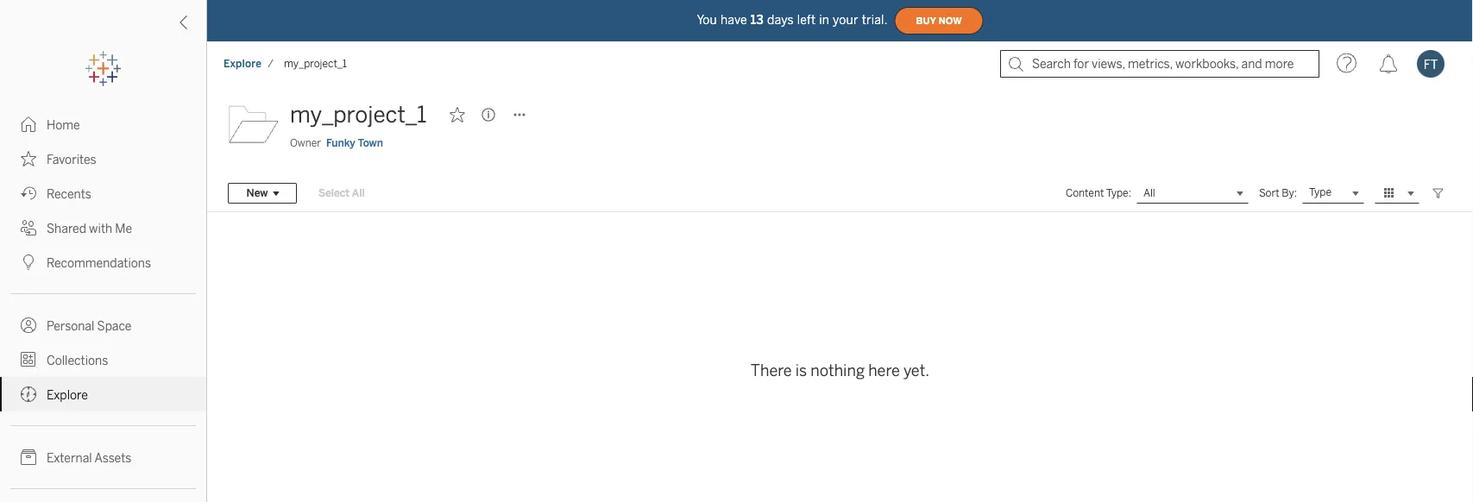 Task type: describe. For each thing, give the bounding box(es) containing it.
favorites link
[[0, 142, 206, 176]]

external
[[47, 451, 92, 465]]

explore for explore /
[[224, 57, 262, 70]]

there
[[751, 362, 792, 380]]

owner funky town
[[290, 137, 383, 149]]

select all button
[[307, 183, 376, 204]]

/
[[268, 57, 274, 70]]

here
[[869, 362, 900, 380]]

favorites
[[47, 152, 96, 167]]

personal space link
[[0, 308, 206, 343]]

home link
[[0, 107, 206, 142]]

with
[[89, 221, 112, 236]]

collections
[[47, 354, 108, 368]]

personal
[[47, 319, 94, 333]]

main navigation. press the up and down arrow keys to access links. element
[[0, 107, 206, 502]]

13
[[751, 13, 764, 27]]

external assets link
[[0, 440, 206, 475]]

by:
[[1282, 187, 1298, 199]]

type button
[[1303, 183, 1365, 204]]

new
[[246, 187, 268, 200]]

assets
[[94, 451, 131, 465]]

yet.
[[904, 362, 930, 380]]

town
[[358, 137, 383, 149]]

now
[[939, 15, 962, 26]]

explore for explore
[[47, 388, 88, 402]]

content
[[1066, 187, 1104, 199]]

recents link
[[0, 176, 206, 211]]

your
[[833, 13, 859, 27]]

grid view image
[[1382, 186, 1398, 201]]

all inside dropdown button
[[1144, 187, 1156, 200]]

collections link
[[0, 343, 206, 377]]

recents
[[47, 187, 91, 201]]

1 vertical spatial my_project_1
[[290, 101, 427, 128]]

personal space
[[47, 319, 132, 333]]

funky
[[326, 137, 356, 149]]

funky town link
[[326, 136, 383, 151]]



Task type: vqa. For each thing, say whether or not it's contained in the screenshot.
is
yes



Task type: locate. For each thing, give the bounding box(es) containing it.
all
[[352, 187, 365, 200], [1144, 187, 1156, 200]]

recommendations
[[47, 256, 151, 270]]

there is nothing here yet.
[[751, 362, 930, 380]]

shared
[[47, 221, 86, 236]]

sort
[[1259, 187, 1280, 199]]

you have 13 days left in your trial.
[[697, 13, 888, 27]]

you
[[697, 13, 717, 27]]

2 all from the left
[[1144, 187, 1156, 200]]

1 vertical spatial explore
[[47, 388, 88, 402]]

days
[[767, 13, 794, 27]]

explore left /
[[224, 57, 262, 70]]

0 vertical spatial explore
[[224, 57, 262, 70]]

external assets
[[47, 451, 131, 465]]

1 horizontal spatial all
[[1144, 187, 1156, 200]]

new button
[[228, 183, 297, 204]]

shared with me
[[47, 221, 132, 236]]

explore inside the main navigation. press the up and down arrow keys to access links. element
[[47, 388, 88, 402]]

select all
[[319, 187, 365, 200]]

left
[[798, 13, 816, 27]]

explore /
[[224, 57, 274, 70]]

navigation panel element
[[0, 52, 206, 502]]

content type:
[[1066, 187, 1132, 199]]

all right select
[[352, 187, 365, 200]]

explore link
[[223, 57, 263, 71], [0, 377, 206, 412]]

explore
[[224, 57, 262, 70], [47, 388, 88, 402]]

explore link left /
[[223, 57, 263, 71]]

space
[[97, 319, 132, 333]]

0 vertical spatial explore link
[[223, 57, 263, 71]]

sort by:
[[1259, 187, 1298, 199]]

in
[[819, 13, 830, 27]]

type
[[1310, 186, 1332, 199]]

0 horizontal spatial explore link
[[0, 377, 206, 412]]

home
[[47, 118, 80, 132]]

is
[[796, 362, 807, 380]]

all right the "type:"
[[1144, 187, 1156, 200]]

project image
[[228, 98, 280, 149]]

trial.
[[862, 13, 888, 27]]

my_project_1 element
[[279, 57, 352, 70]]

recommendations link
[[0, 245, 206, 280]]

0 horizontal spatial all
[[352, 187, 365, 200]]

1 all from the left
[[352, 187, 365, 200]]

Search for views, metrics, workbooks, and more text field
[[1001, 50, 1320, 78]]

buy now
[[917, 15, 962, 26]]

my_project_1 right /
[[284, 57, 347, 70]]

me
[[115, 221, 132, 236]]

select
[[319, 187, 350, 200]]

explore down collections
[[47, 388, 88, 402]]

shared with me link
[[0, 211, 206, 245]]

1 horizontal spatial explore link
[[223, 57, 263, 71]]

1 vertical spatial explore link
[[0, 377, 206, 412]]

1 horizontal spatial explore
[[224, 57, 262, 70]]

owner
[[290, 137, 321, 149]]

all button
[[1137, 183, 1249, 204]]

my_project_1
[[284, 57, 347, 70], [290, 101, 427, 128]]

nothing
[[811, 362, 865, 380]]

0 horizontal spatial explore
[[47, 388, 88, 402]]

have
[[721, 13, 747, 27]]

explore link down collections
[[0, 377, 206, 412]]

0 vertical spatial my_project_1
[[284, 57, 347, 70]]

type:
[[1106, 187, 1132, 199]]

my_project_1 up funky town link
[[290, 101, 427, 128]]

buy now button
[[895, 7, 984, 35]]

all inside button
[[352, 187, 365, 200]]

buy
[[917, 15, 936, 26]]



